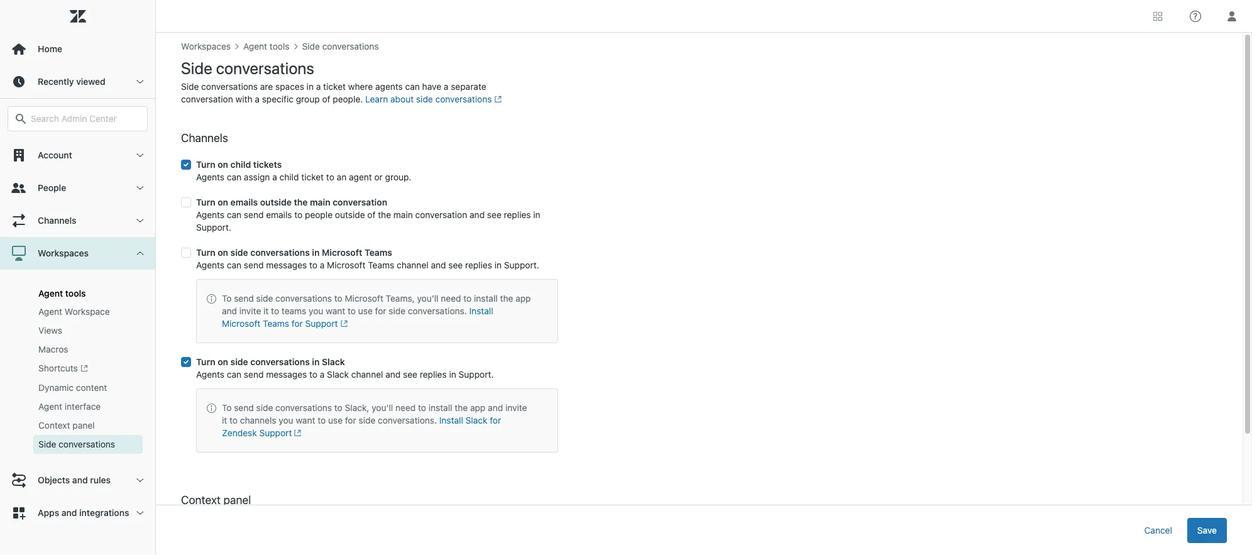 Task type: vqa. For each thing, say whether or not it's contained in the screenshot.
TREE containing Account
yes



Task type: describe. For each thing, give the bounding box(es) containing it.
user menu image
[[1225, 8, 1241, 24]]

views
[[38, 325, 62, 336]]

agent tools
[[38, 288, 86, 299]]

side conversations link
[[33, 435, 143, 454]]

workspaces button
[[0, 237, 155, 270]]

interface
[[65, 401, 101, 412]]

Search Admin Center field
[[31, 113, 140, 125]]

side conversations
[[38, 439, 115, 450]]

rules
[[90, 475, 111, 486]]

agent workspace element
[[38, 306, 110, 318]]

agent for agent workspace
[[38, 306, 62, 317]]

people
[[38, 182, 66, 193]]

cancel button
[[1135, 518, 1183, 543]]

shortcuts
[[38, 363, 78, 374]]

views link
[[33, 321, 143, 340]]

macros
[[38, 344, 68, 355]]

recently viewed
[[38, 76, 106, 87]]

agent for agent interface
[[38, 401, 62, 412]]

dynamic content element
[[38, 382, 107, 395]]

objects and rules button
[[0, 464, 155, 497]]

account
[[38, 150, 72, 160]]

context
[[38, 420, 70, 431]]

and for apps
[[62, 508, 77, 518]]

cancel
[[1145, 525, 1173, 536]]

objects and rules
[[38, 475, 111, 486]]

integrations
[[79, 508, 129, 518]]

views element
[[38, 325, 62, 337]]

content
[[76, 383, 107, 393]]

context panel
[[38, 420, 95, 431]]

viewed
[[76, 76, 106, 87]]

home
[[38, 43, 62, 54]]

account button
[[0, 139, 155, 172]]

workspaces
[[38, 248, 89, 259]]

agent interface
[[38, 401, 101, 412]]

apps and integrations button
[[0, 497, 155, 530]]

none search field inside primary element
[[1, 106, 154, 131]]

and for objects
[[72, 475, 88, 486]]

apps and integrations
[[38, 508, 129, 518]]

agent interface link
[[33, 398, 143, 417]]



Task type: locate. For each thing, give the bounding box(es) containing it.
channels
[[38, 215, 76, 226]]

context panel link
[[33, 417, 143, 435]]

save button
[[1188, 518, 1228, 543]]

1 vertical spatial agent
[[38, 306, 62, 317]]

agent workspace
[[38, 306, 110, 317]]

side conversations element
[[38, 439, 115, 451]]

dynamic
[[38, 383, 74, 393]]

1 vertical spatial and
[[62, 508, 77, 518]]

agent interface element
[[38, 401, 101, 413]]

3 agent from the top
[[38, 401, 62, 412]]

objects
[[38, 475, 70, 486]]

agent workspace link
[[33, 303, 143, 321]]

0 vertical spatial agent
[[38, 288, 63, 299]]

dynamic content
[[38, 383, 107, 393]]

context panel element
[[38, 420, 95, 432]]

None search field
[[1, 106, 154, 131]]

apps
[[38, 508, 59, 518]]

tools
[[65, 288, 86, 299]]

2 vertical spatial agent
[[38, 401, 62, 412]]

recently viewed button
[[0, 65, 155, 98]]

agent tools element
[[38, 288, 86, 299]]

2 agent from the top
[[38, 306, 62, 317]]

tree inside primary element
[[0, 139, 155, 530]]

shortcuts element
[[38, 362, 88, 376]]

tree item
[[0, 237, 155, 464]]

tree item inside primary element
[[0, 237, 155, 464]]

dynamic content link
[[33, 379, 143, 398]]

shortcuts link
[[33, 359, 143, 379]]

0 vertical spatial and
[[72, 475, 88, 486]]

agent up views
[[38, 306, 62, 317]]

and right apps
[[62, 508, 77, 518]]

agent
[[38, 288, 63, 299], [38, 306, 62, 317], [38, 401, 62, 412]]

tree
[[0, 139, 155, 530]]

agent for agent tools
[[38, 288, 63, 299]]

side
[[38, 439, 56, 450]]

workspaces group
[[0, 270, 155, 464]]

channels button
[[0, 204, 155, 237]]

and left rules at the bottom
[[72, 475, 88, 486]]

people button
[[0, 172, 155, 204]]

1 agent from the top
[[38, 288, 63, 299]]

help image
[[1191, 10, 1202, 22]]

workspace
[[65, 306, 110, 317]]

tree item containing workspaces
[[0, 237, 155, 464]]

save
[[1198, 525, 1218, 536]]

and
[[72, 475, 88, 486], [62, 508, 77, 518]]

recently
[[38, 76, 74, 87]]

macros element
[[38, 343, 68, 356]]

agent up "context"
[[38, 401, 62, 412]]

and inside dropdown button
[[72, 475, 88, 486]]

conversations
[[59, 439, 115, 450]]

and inside 'dropdown button'
[[62, 508, 77, 518]]

primary element
[[0, 0, 156, 555]]

zendesk products image
[[1154, 12, 1163, 20]]

home button
[[0, 33, 155, 65]]

macros link
[[33, 340, 143, 359]]

tree containing account
[[0, 139, 155, 530]]

panel
[[73, 420, 95, 431]]

agent left tools at the bottom left
[[38, 288, 63, 299]]



